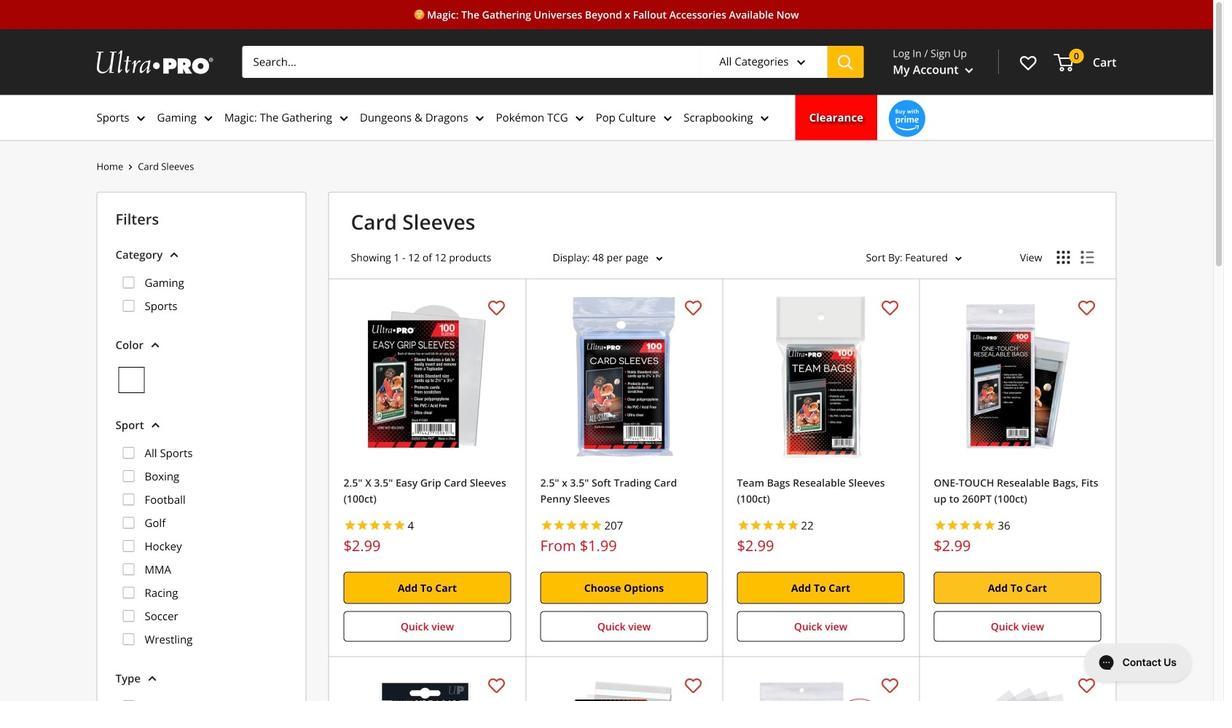Task type: describe. For each thing, give the bounding box(es) containing it.
rated 4.9 out of 5 stars 207 reviews element
[[540, 516, 708, 538]]

add to favorites image for 'platinum series card protector sleeves for standard trading cards | ultra pro international' image
[[1079, 678, 1095, 695]]

easy grade card sleeves (100ct) for standard trading cards | ultra pro international image
[[737, 672, 905, 702]]

2.5" x 3.5" easy grip card sleeves (100ct) | ultra pro international image
[[344, 293, 511, 461]]

ultra pro international image
[[97, 50, 213, 74]]

Search... text field
[[242, 46, 701, 78]]

add to favorites image for team bags resealable sleeves (100ct) | ultra pro international image
[[882, 300, 899, 317]]

add to favorites image for the easy grade card sleeves (100ct) for standard trading cards | ultra pro international image
[[882, 678, 899, 695]]

clear image
[[118, 367, 145, 394]]

add to favorites image for '2.5" x 3.5" soft trading card penny sleeves | ultra pro international' image
[[685, 300, 702, 317]]

add to favorites image for pro-fit side-load standard deck inner sleeves (100ct) | ultra pro international image
[[488, 678, 505, 695]]

rated 5.0 out of 5 stars 4 reviews element
[[344, 516, 511, 538]]

22 reviews element
[[801, 519, 814, 534]]

pro-fit side-load standard deck inner sleeves (100ct) | ultra pro international image
[[344, 672, 511, 702]]

rated 5.0 out of 5 stars 36 reviews element
[[934, 516, 1102, 538]]

2.5" x 3.5" soft trading card penny sleeves | ultra pro international image
[[540, 293, 708, 461]]

207 reviews element
[[605, 519, 623, 534]]

4 reviews element
[[408, 519, 414, 534]]

display products as grid image
[[1057, 251, 1070, 264]]

36 reviews element
[[998, 519, 1011, 534]]



Task type: vqa. For each thing, say whether or not it's contained in the screenshot.
Lucite Brik UV Screwdown 35PT | Ultra PRO International "image"
no



Task type: locate. For each thing, give the bounding box(es) containing it.
graded card resealable sleeves (100ct) | ultra pro international image
[[540, 672, 708, 702]]

rated 5.0 out of 5 stars 22 reviews element
[[737, 516, 905, 538]]

add to favorites image for graded card resealable sleeves (100ct) | ultra pro international image
[[685, 678, 702, 695]]

search image
[[838, 55, 853, 70]]

add to favorites image
[[685, 300, 702, 317], [1079, 300, 1095, 317], [882, 678, 899, 695], [1079, 678, 1095, 695]]

add to favorites image for one-touch resealable bags, fits up to 260pt (100ct) image
[[1079, 300, 1095, 317]]

None checkbox
[[123, 277, 134, 289], [123, 518, 134, 529], [123, 588, 134, 599], [123, 611, 134, 623], [123, 634, 134, 646], [123, 701, 134, 702], [123, 277, 134, 289], [123, 518, 134, 529], [123, 588, 134, 599], [123, 611, 134, 623], [123, 634, 134, 646], [123, 701, 134, 702]]

platinum series card protector sleeves for standard trading cards | ultra pro international image
[[934, 672, 1102, 702]]

arrow bottom image
[[797, 60, 806, 66], [151, 343, 160, 348], [148, 676, 157, 682]]

add to favorites image for 2.5" x 3.5" easy grip card sleeves (100ct) | ultra pro international 'image'
[[488, 300, 505, 317]]

0 vertical spatial arrow bottom image
[[170, 252, 179, 258]]

team bags resealable sleeves (100ct) | ultra pro international image
[[737, 293, 905, 461]]

1 horizontal spatial arrow bottom image
[[170, 252, 179, 258]]

arrow right image
[[128, 164, 133, 170]]

display products as list image
[[1081, 251, 1094, 264]]

2 vertical spatial arrow bottom image
[[148, 676, 157, 682]]

add to favorites image
[[488, 300, 505, 317], [882, 300, 899, 317], [488, 678, 505, 695], [685, 678, 702, 695]]

0 vertical spatial arrow bottom image
[[797, 60, 806, 66]]

1 vertical spatial arrow bottom image
[[151, 423, 160, 429]]

1 vertical spatial arrow bottom image
[[151, 343, 160, 348]]

None search field
[[242, 46, 864, 78]]

list
[[97, 95, 1117, 140], [97, 158, 194, 175], [116, 265, 288, 327], [116, 436, 288, 660]]

arrow bottom image
[[170, 252, 179, 258], [151, 423, 160, 429]]

0 horizontal spatial arrow bottom image
[[151, 423, 160, 429]]

one-touch resealable bags, fits up to 260pt (100ct) image
[[934, 293, 1102, 461]]

None checkbox
[[123, 300, 134, 312], [123, 448, 134, 459], [123, 471, 134, 483], [123, 494, 134, 506], [123, 541, 134, 553], [123, 564, 134, 576], [123, 300, 134, 312], [123, 448, 134, 459], [123, 471, 134, 483], [123, 494, 134, 506], [123, 541, 134, 553], [123, 564, 134, 576]]



